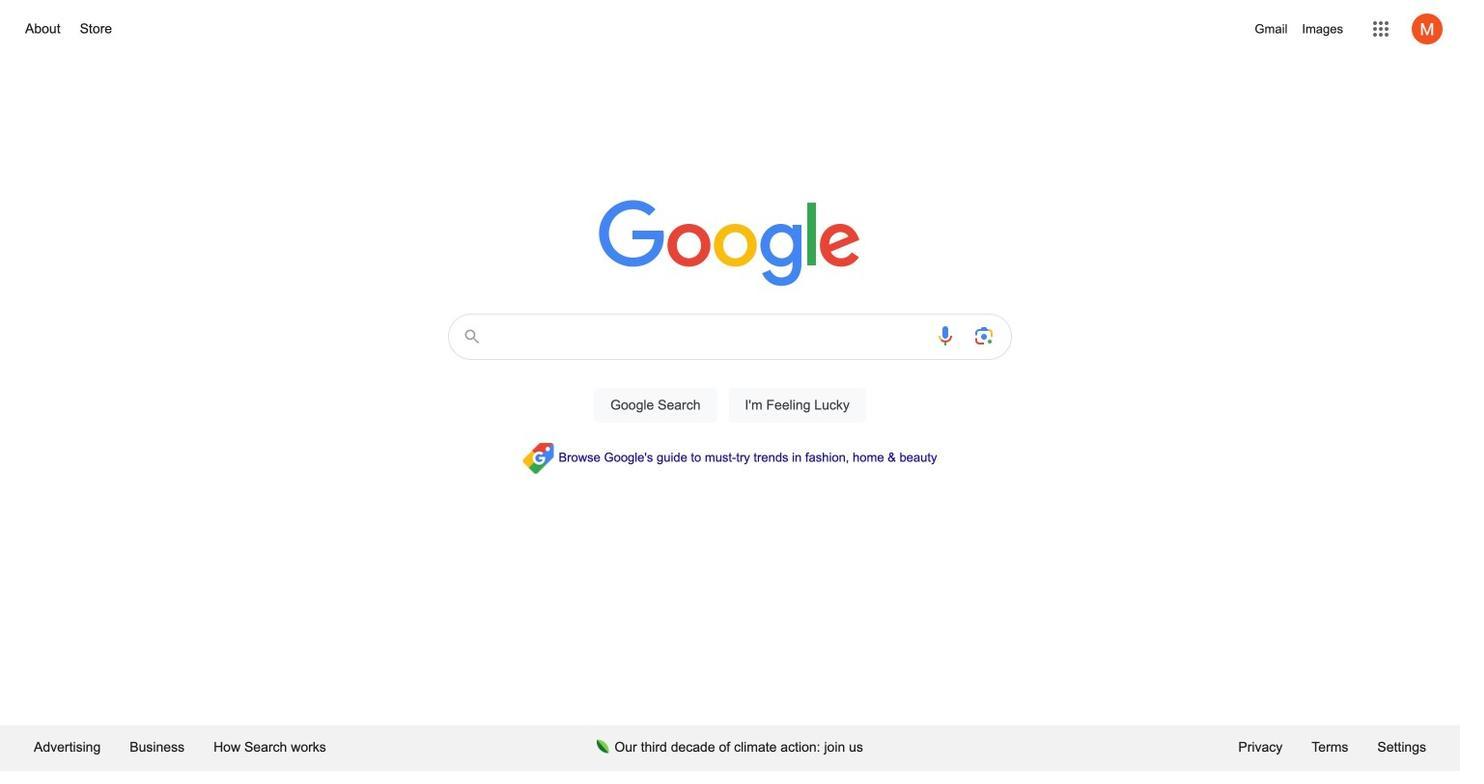 Task type: locate. For each thing, give the bounding box(es) containing it.
None search field
[[19, 308, 1441, 445]]

search by image image
[[973, 325, 996, 348]]



Task type: vqa. For each thing, say whether or not it's contained in the screenshot.
"search box"
yes



Task type: describe. For each thing, give the bounding box(es) containing it.
google image
[[599, 200, 862, 289]]

search by voice image
[[934, 325, 957, 348]]



